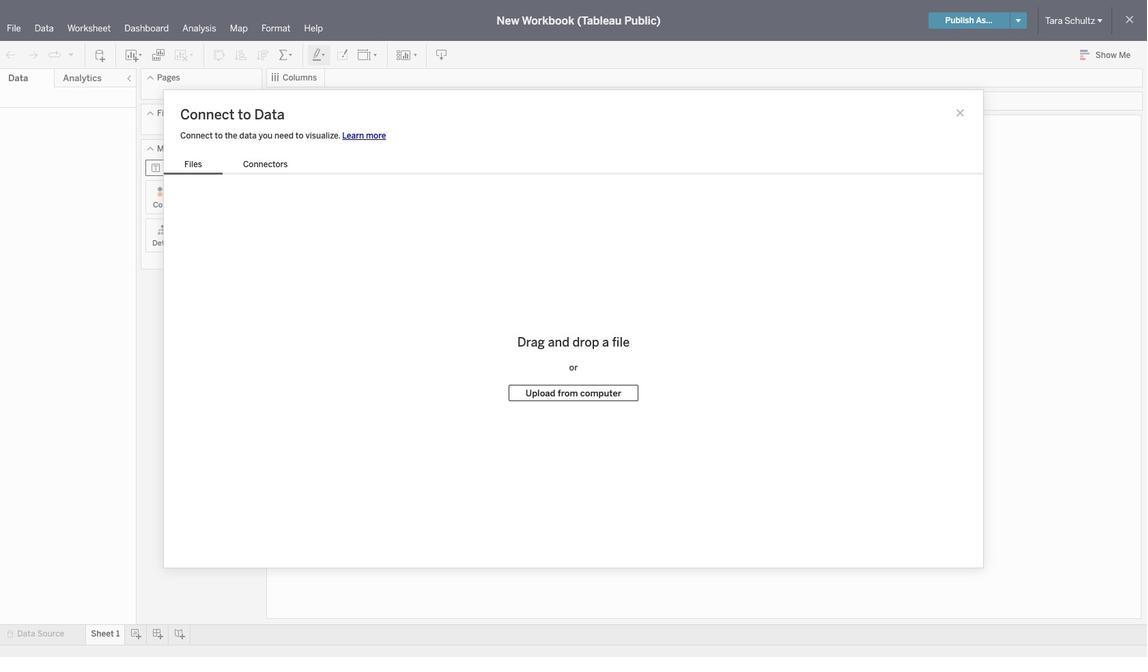 Task type: describe. For each thing, give the bounding box(es) containing it.
format workbook image
[[335, 48, 349, 62]]

download image
[[435, 48, 449, 62]]

new worksheet image
[[124, 48, 143, 62]]

replay animation image
[[48, 48, 61, 62]]

clear sheet image
[[174, 48, 195, 62]]

totals image
[[278, 48, 294, 62]]

new data source image
[[94, 48, 107, 62]]

undo image
[[4, 48, 18, 62]]

highlight image
[[312, 48, 327, 62]]

fit image
[[357, 48, 379, 62]]

replay animation image
[[67, 50, 75, 58]]

swap rows and columns image
[[212, 48, 226, 62]]



Task type: locate. For each thing, give the bounding box(es) containing it.
sort descending image
[[256, 48, 270, 62]]

redo image
[[26, 48, 40, 62]]

show/hide cards image
[[396, 48, 418, 62]]

collapse image
[[125, 74, 133, 83]]

sort ascending image
[[234, 48, 248, 62]]

duplicate image
[[152, 48, 165, 62]]

list box
[[164, 157, 308, 175]]



Task type: vqa. For each thing, say whether or not it's contained in the screenshot.
sort ascending icon
yes



